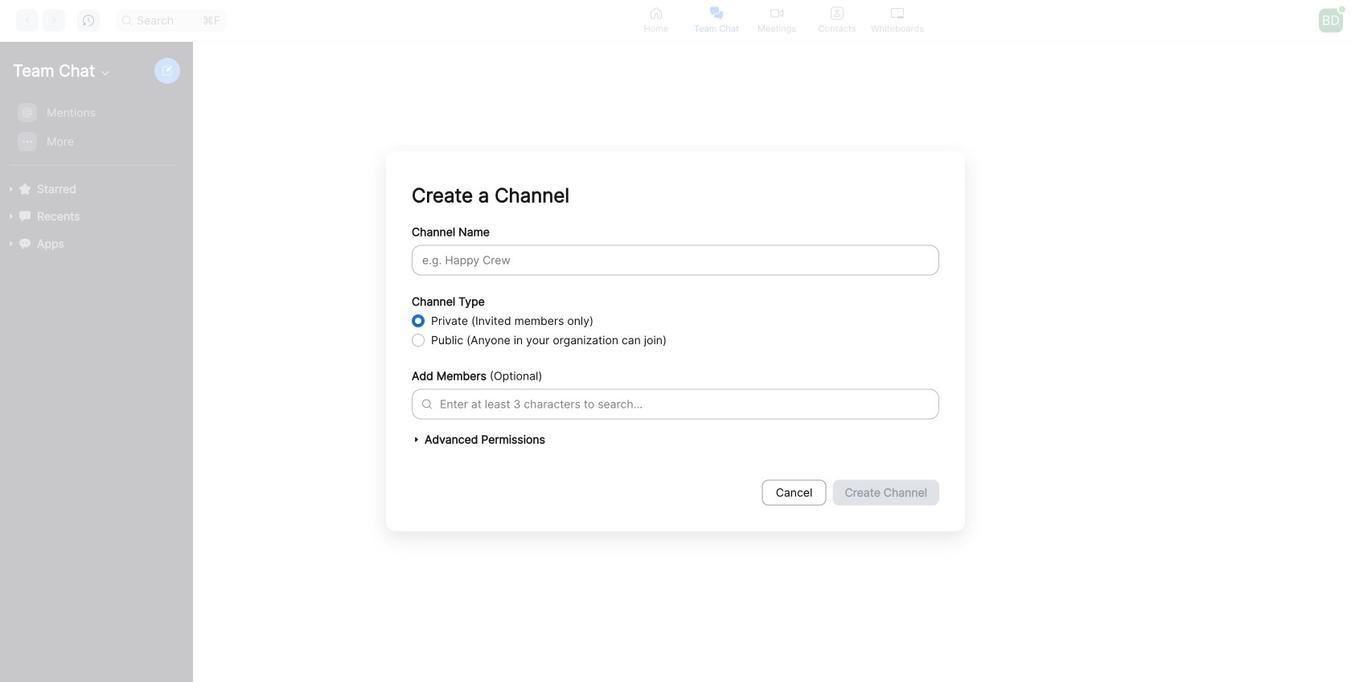 Task type: describe. For each thing, give the bounding box(es) containing it.
Channel Type, Private (Invited members only) button
[[412, 314, 425, 327]]

home small image
[[650, 7, 663, 20]]

Channel Type, Public (Anyone in your organization can join) button
[[412, 334, 425, 347]]

whiteboard small image
[[891, 7, 904, 20]]

video on image
[[771, 7, 784, 20]]

home small image
[[650, 7, 663, 20]]

video on image
[[771, 7, 784, 20]]



Task type: vqa. For each thing, say whether or not it's contained in the screenshot.
Channel Type, Private (Invited members only) icon
yes



Task type: locate. For each thing, give the bounding box(es) containing it.
new image
[[163, 66, 172, 76], [163, 66, 172, 76]]

triangle right image
[[412, 435, 422, 444]]

tab list
[[626, 0, 928, 41]]

team chat image
[[710, 7, 723, 20], [710, 7, 723, 20]]

profile contact image
[[831, 7, 844, 20], [831, 7, 844, 20]]

whiteboard small image
[[891, 7, 904, 20]]

None text field
[[440, 396, 443, 412]]

magnifier image
[[122, 16, 132, 25], [122, 16, 132, 25], [422, 399, 432, 409]]

magnifier image
[[422, 399, 432, 409]]

tree
[[0, 97, 190, 274]]

channel type, public (anyone in your organization can join) image
[[412, 334, 425, 347]]

triangle right image
[[412, 435, 422, 444]]

e.g. Happy Crew text field
[[412, 245, 940, 275]]

option group
[[412, 311, 940, 350]]

channel type, private (invited members only) image
[[412, 314, 425, 327]]

group
[[0, 98, 185, 166]]



